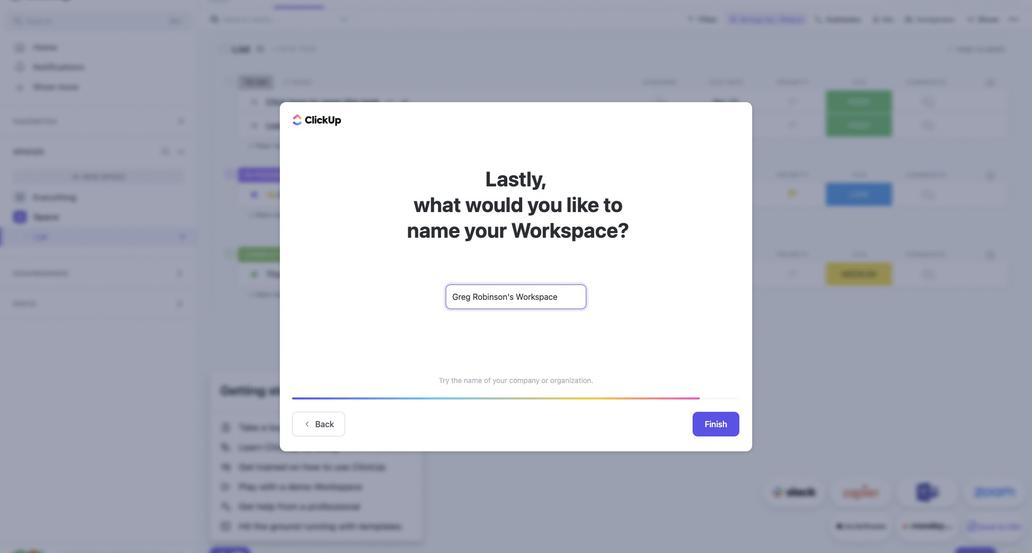 Task type: describe. For each thing, give the bounding box(es) containing it.
Greg Robinson's Workspace field
[[446, 284, 586, 309]]

you
[[527, 192, 562, 216]]

the
[[451, 376, 462, 384]]

back
[[315, 419, 334, 429]]

clickup logo image
[[293, 114, 341, 126]]

workspace?
[[511, 217, 629, 242]]



Task type: vqa. For each thing, say whether or not it's contained in the screenshot.
can
no



Task type: locate. For each thing, give the bounding box(es) containing it.
0 horizontal spatial name
[[407, 217, 460, 242]]

lastly, what would you like to name your workspace?
[[403, 166, 629, 242]]

0 vertical spatial name
[[407, 217, 460, 242]]

like
[[567, 192, 599, 216]]

0 vertical spatial your
[[464, 217, 507, 242]]

your
[[464, 217, 507, 242], [493, 376, 507, 384]]

try
[[439, 376, 449, 384]]

name inside lastly, what would you like to name your workspace?
[[407, 217, 460, 242]]

name down "what" at the left top
[[407, 217, 460, 242]]

try the name of your company or organization.
[[439, 376, 593, 384]]

company
[[509, 376, 540, 384]]

your inside lastly, what would you like to name your workspace?
[[464, 217, 507, 242]]

of
[[484, 376, 491, 384]]

finish
[[705, 419, 727, 429]]

or
[[542, 376, 548, 384]]

organization.
[[550, 376, 593, 384]]

lastly,
[[485, 166, 547, 190]]

1 horizontal spatial name
[[464, 376, 482, 384]]

to
[[603, 192, 623, 216]]

your right of
[[493, 376, 507, 384]]

what
[[414, 192, 461, 216]]

would
[[465, 192, 523, 216]]

name left of
[[464, 376, 482, 384]]

1 vertical spatial your
[[493, 376, 507, 384]]

back button
[[292, 412, 345, 436]]

name
[[407, 217, 460, 242], [464, 376, 482, 384]]

finish button
[[693, 412, 739, 436]]

your down would
[[464, 217, 507, 242]]

1 vertical spatial name
[[464, 376, 482, 384]]



